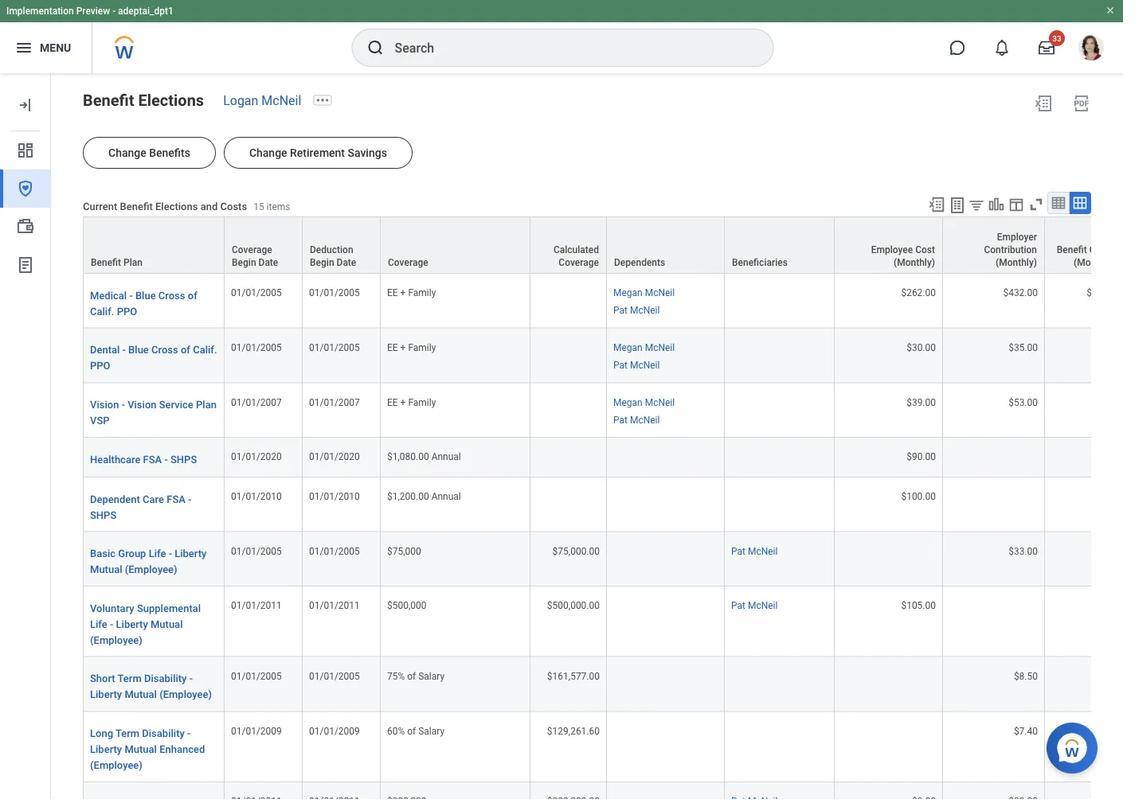 Task type: locate. For each thing, give the bounding box(es) containing it.
dependent
[[90, 493, 140, 505]]

1 horizontal spatial 01/01/2007
[[309, 397, 360, 408]]

Search Workday  search field
[[395, 30, 741, 65]]

family for dental - blue cross of calif. ppo
[[408, 342, 436, 353]]

- right preview
[[112, 6, 116, 17]]

0 vertical spatial plan
[[124, 257, 143, 269]]

pat mcneil link for vision - vision service plan vsp
[[613, 411, 660, 426]]

1 01/01/2009 from the left
[[231, 726, 282, 737]]

2 row from the top
[[83, 587, 1123, 658]]

vsp
[[90, 415, 110, 427]]

justify image
[[14, 38, 33, 57]]

2 vertical spatial +
[[400, 397, 406, 408]]

toolbar
[[921, 192, 1091, 217]]

benefit up medical
[[91, 257, 121, 269]]

1 horizontal spatial 01/01/2011
[[309, 601, 360, 612]]

+ inside medical - blue cross of calif. ppo row
[[400, 288, 406, 299]]

row
[[83, 217, 1123, 275], [83, 587, 1123, 658], [83, 712, 1123, 783], [83, 783, 1123, 800]]

fsa inside dependent care fsa - shps
[[167, 493, 186, 505]]

shps inside row
[[170, 454, 197, 466]]

megan down medical - blue cross of calif. ppo row
[[613, 342, 643, 353]]

0 horizontal spatial date
[[259, 257, 278, 269]]

annual
[[432, 452, 461, 463], [432, 491, 461, 503]]

1 horizontal spatial liberty
[[175, 548, 207, 560]]

logan mcneil
[[223, 93, 301, 108]]

calif. down medical
[[90, 306, 114, 318]]

mutual down basic
[[90, 564, 122, 576]]

megan down dental - blue cross of calif. ppo row
[[613, 397, 643, 408]]

2 family from the top
[[408, 342, 436, 353]]

plan
[[124, 257, 143, 269], [196, 399, 217, 411]]

benefit left credit
[[1057, 245, 1087, 256]]

employer contribution (monthly) column header
[[943, 217, 1045, 275]]

ppo for medical
[[117, 306, 137, 318]]

(monthly) inside employer contribution (monthly)
[[996, 257, 1037, 269]]

1 vertical spatial shps
[[90, 509, 117, 521]]

liberty down short
[[90, 689, 122, 701]]

1 begin from the left
[[232, 257, 256, 269]]

+ inside "vision - vision service plan vsp" row
[[400, 397, 406, 408]]

vision - vision service plan vsp link
[[90, 396, 217, 427]]

coverage inside coverage begin date
[[232, 245, 272, 256]]

0 horizontal spatial calif.
[[90, 306, 114, 318]]

1 01/01/2011 from the left
[[231, 601, 282, 612]]

dependents
[[614, 257, 665, 269]]

liberty
[[175, 548, 207, 560], [90, 689, 122, 701]]

1 vertical spatial megan mcneil
[[613, 342, 675, 353]]

0 vertical spatial (employee)
[[125, 564, 177, 576]]

items selected list inside "vision - vision service plan vsp" row
[[613, 394, 700, 427]]

3 + from the top
[[400, 397, 406, 408]]

(monthly) down contribution
[[996, 257, 1037, 269]]

beneficiaries button
[[725, 218, 834, 273]]

1 megan mcneil link from the top
[[613, 284, 675, 299]]

fsa right healthcare
[[143, 454, 162, 466]]

0 horizontal spatial liberty
[[90, 689, 122, 701]]

blue right dental
[[128, 344, 149, 356]]

benefit up change benefits
[[83, 91, 134, 110]]

megan mcneil inside dental - blue cross of calif. ppo row
[[613, 342, 675, 353]]

1 vertical spatial plan
[[196, 399, 217, 411]]

mutual
[[90, 564, 122, 576], [125, 689, 157, 701]]

2 vertical spatial megan mcneil
[[613, 397, 675, 408]]

healthcare fsa - shps
[[90, 454, 197, 466]]

ppo down medical
[[117, 306, 137, 318]]

1 01/01/2007 from the left
[[231, 397, 282, 408]]

pat
[[613, 305, 628, 316], [613, 360, 628, 371], [613, 415, 628, 426], [731, 546, 746, 557], [731, 601, 746, 612]]

3 row from the top
[[83, 712, 1123, 783]]

0 vertical spatial family
[[408, 288, 436, 299]]

1 horizontal spatial mutual
[[125, 689, 157, 701]]

$75,000.00
[[553, 546, 600, 557]]

pat for medical - blue cross of calif. ppo
[[613, 305, 628, 316]]

employee cost (monthly)
[[871, 245, 935, 269]]

1 vertical spatial liberty
[[90, 689, 122, 701]]

fsa
[[143, 454, 162, 466], [167, 493, 186, 505]]

1 annual from the top
[[432, 452, 461, 463]]

1 horizontal spatial plan
[[196, 399, 217, 411]]

(employee) down 'disability'
[[159, 689, 212, 701]]

employer contribution (monthly)
[[984, 232, 1037, 269]]

megan mcneil link down dependents
[[613, 284, 675, 299]]

cross inside dental - blue cross of calif. ppo
[[151, 344, 178, 356]]

1 horizontal spatial begin
[[310, 257, 334, 269]]

calif. for dental - blue cross of calif. ppo
[[193, 344, 217, 356]]

family inside "vision - vision service plan vsp" row
[[408, 397, 436, 408]]

(monthly) inside benefit credit (monthly)
[[1074, 257, 1115, 269]]

1 (monthly) from the left
[[894, 257, 935, 269]]

ee for vision - vision service plan vsp
[[387, 397, 398, 408]]

1 horizontal spatial 01/01/2010
[[309, 491, 360, 503]]

search image
[[366, 38, 385, 57]]

0 horizontal spatial change
[[108, 146, 146, 159]]

1 items selected list from the top
[[613, 284, 700, 317]]

1 megan from the top
[[613, 288, 643, 299]]

benefit
[[83, 91, 134, 110], [120, 200, 153, 212], [1057, 245, 1087, 256], [91, 257, 121, 269]]

2 annual from the top
[[432, 491, 461, 503]]

(employee) down life
[[125, 564, 177, 576]]

pat mcneil inside "vision - vision service plan vsp" row
[[613, 415, 660, 426]]

0 vertical spatial ppo
[[117, 306, 137, 318]]

benefit elections
[[83, 91, 204, 110]]

2 vertical spatial items selected list
[[613, 394, 700, 427]]

mutual down term
[[125, 689, 157, 701]]

annual right $1,200.00 on the left of the page
[[432, 491, 461, 503]]

0 horizontal spatial plan
[[124, 257, 143, 269]]

medical
[[90, 290, 127, 302]]

mutual inside basic group life - liberty mutual  (employee)
[[90, 564, 122, 576]]

elections left and
[[155, 200, 198, 212]]

vision - vision service plan vsp row
[[83, 383, 1123, 438]]

- left service
[[122, 399, 125, 411]]

annual inside the 'healthcare fsa - shps' row
[[432, 452, 461, 463]]

of
[[188, 290, 197, 302], [181, 344, 190, 356], [407, 671, 416, 682], [407, 726, 416, 737]]

change inside button
[[108, 146, 146, 159]]

date down 15
[[259, 257, 278, 269]]

1 vertical spatial blue
[[128, 344, 149, 356]]

- right 'disability'
[[189, 673, 193, 685]]

calculated coverage
[[554, 245, 599, 269]]

calculated coverage column header
[[531, 217, 607, 275]]

plan right service
[[196, 399, 217, 411]]

1 vertical spatial calif.
[[193, 344, 217, 356]]

salary for 75% of salary
[[418, 671, 445, 682]]

coverage for coverage
[[388, 257, 428, 269]]

date for coverage
[[259, 257, 278, 269]]

- right dental
[[122, 344, 126, 356]]

1 + from the top
[[400, 288, 406, 299]]

3 ee + family from the top
[[387, 397, 436, 408]]

begin inside deduction begin date
[[310, 257, 334, 269]]

1 horizontal spatial vision
[[128, 399, 157, 411]]

ee for dental - blue cross of calif. ppo
[[387, 342, 398, 353]]

0 horizontal spatial 01/01/2020
[[231, 452, 282, 463]]

begin
[[232, 257, 256, 269], [310, 257, 334, 269]]

ee + family inside medical - blue cross of calif. ppo row
[[387, 288, 436, 299]]

transformation import image
[[16, 96, 35, 115]]

(monthly) for credit
[[1074, 257, 1115, 269]]

0 horizontal spatial 01/01/2007
[[231, 397, 282, 408]]

calif. inside medical - blue cross of calif. ppo
[[90, 306, 114, 318]]

service
[[159, 399, 193, 411]]

vision up vsp
[[90, 399, 119, 411]]

vision
[[90, 399, 119, 411], [128, 399, 157, 411]]

2 items selected list from the top
[[613, 339, 700, 372]]

pat mcneil link
[[613, 302, 660, 316], [613, 357, 660, 371], [613, 411, 660, 426], [731, 543, 778, 557], [731, 598, 778, 612]]

megan mcneil inside medical - blue cross of calif. ppo row
[[613, 288, 675, 299]]

change left the retirement
[[249, 146, 287, 159]]

1 vertical spatial (employee)
[[159, 689, 212, 701]]

items selected list down dependents
[[613, 284, 700, 317]]

date inside deduction begin date
[[337, 257, 356, 269]]

2 megan mcneil link from the top
[[613, 339, 675, 353]]

0 horizontal spatial begin
[[232, 257, 256, 269]]

plan up medical
[[124, 257, 143, 269]]

- right 'care'
[[188, 493, 192, 505]]

0 horizontal spatial (monthly)
[[894, 257, 935, 269]]

3 (monthly) from the left
[[1074, 257, 1115, 269]]

2 salary from the top
[[418, 726, 445, 737]]

4 row from the top
[[83, 783, 1123, 800]]

salary right 75%
[[418, 671, 445, 682]]

of up service
[[181, 344, 190, 356]]

logan mcneil link
[[223, 93, 301, 108]]

2 vertical spatial ee
[[387, 397, 398, 408]]

mutual inside short term disability - liberty mutual  (employee)
[[125, 689, 157, 701]]

- right life
[[169, 548, 172, 560]]

begin inside coverage begin date
[[232, 257, 256, 269]]

megan mcneil down medical - blue cross of calif. ppo row
[[613, 342, 675, 353]]

1 01/01/2010 from the left
[[231, 491, 282, 503]]

megan mcneil inside "vision - vision service plan vsp" row
[[613, 397, 675, 408]]

calif.
[[90, 306, 114, 318], [193, 344, 217, 356]]

1 date from the left
[[259, 257, 278, 269]]

2 vertical spatial megan
[[613, 397, 643, 408]]

1 vision from the left
[[90, 399, 119, 411]]

1 vertical spatial items selected list
[[613, 339, 700, 372]]

cost
[[916, 245, 935, 256]]

1 horizontal spatial shps
[[170, 454, 197, 466]]

1 family from the top
[[408, 288, 436, 299]]

megan mcneil link
[[613, 284, 675, 299], [613, 339, 675, 353], [613, 394, 675, 408]]

0 vertical spatial salary
[[418, 671, 445, 682]]

ee inside medical - blue cross of calif. ppo row
[[387, 288, 398, 299]]

(monthly)
[[894, 257, 935, 269], [996, 257, 1037, 269], [1074, 257, 1115, 269]]

1 vertical spatial fsa
[[167, 493, 186, 505]]

3 megan mcneil link from the top
[[613, 394, 675, 408]]

1 vertical spatial salary
[[418, 726, 445, 737]]

ee + family inside dental - blue cross of calif. ppo row
[[387, 342, 436, 353]]

term
[[118, 673, 142, 685]]

vision left service
[[128, 399, 157, 411]]

shps down service
[[170, 454, 197, 466]]

1 horizontal spatial 01/01/2020
[[309, 452, 360, 463]]

75%
[[387, 671, 405, 682]]

blue inside dental - blue cross of calif. ppo
[[128, 344, 149, 356]]

0 horizontal spatial shps
[[90, 509, 117, 521]]

megan down dependents
[[613, 288, 643, 299]]

1 vertical spatial ee
[[387, 342, 398, 353]]

coverage button
[[381, 218, 530, 273]]

2 ee from the top
[[387, 342, 398, 353]]

2 begin from the left
[[310, 257, 334, 269]]

pat mcneil for vision - vision service plan vsp
[[613, 415, 660, 426]]

megan inside medical - blue cross of calif. ppo row
[[613, 288, 643, 299]]

basic group life - liberty mutual  (employee)
[[90, 548, 207, 576]]

0 vertical spatial megan mcneil
[[613, 288, 675, 299]]

pat mcneil for medical - blue cross of calif. ppo
[[613, 305, 660, 316]]

of inside short term disability - liberty mutual  (employee) row
[[407, 671, 416, 682]]

1 change from the left
[[108, 146, 146, 159]]

of inside dental - blue cross of calif. ppo
[[181, 344, 190, 356]]

megan mcneil link for medical - blue cross of calif. ppo
[[613, 284, 675, 299]]

2 01/01/2011 from the left
[[309, 601, 360, 612]]

deduction begin date button
[[303, 218, 380, 273]]

2 vertical spatial family
[[408, 397, 436, 408]]

benefit inside benefit plan 'popup button'
[[91, 257, 121, 269]]

1 vertical spatial ppo
[[90, 360, 110, 372]]

0 vertical spatial liberty
[[175, 548, 207, 560]]

1 vertical spatial +
[[400, 342, 406, 353]]

0 horizontal spatial fsa
[[143, 454, 162, 466]]

liberty inside short term disability - liberty mutual  (employee)
[[90, 689, 122, 701]]

ppo inside dental - blue cross of calif. ppo
[[90, 360, 110, 372]]

liberty inside basic group life - liberty mutual  (employee)
[[175, 548, 207, 560]]

annual inside dependent care fsa - shps row
[[432, 491, 461, 503]]

mcneil inside basic group life - liberty mutual  (employee) row
[[748, 546, 778, 557]]

(monthly) inside employee cost (monthly)
[[894, 257, 935, 269]]

pat inside "vision - vision service plan vsp" row
[[613, 415, 628, 426]]

0 vertical spatial mutual
[[90, 564, 122, 576]]

(employee) inside basic group life - liberty mutual  (employee)
[[125, 564, 177, 576]]

coverage inside coverage popup button
[[388, 257, 428, 269]]

cross inside medical - blue cross of calif. ppo
[[158, 290, 185, 302]]

begin down costs
[[232, 257, 256, 269]]

items selected list for dental - blue cross of calif. ppo
[[613, 339, 700, 372]]

megan mcneil link down dental - blue cross of calif. ppo row
[[613, 394, 675, 408]]

benefits image
[[16, 179, 35, 198]]

1 vertical spatial annual
[[432, 491, 461, 503]]

megan mcneil link for vision - vision service plan vsp
[[613, 394, 675, 408]]

benefit credit (monthly)
[[1057, 245, 1115, 269]]

- right medical
[[129, 290, 133, 302]]

1 vertical spatial ee + family
[[387, 342, 436, 353]]

disability
[[144, 673, 187, 685]]

0 vertical spatial fsa
[[143, 454, 162, 466]]

megan mcneil link down medical - blue cross of calif. ppo row
[[613, 339, 675, 353]]

- inside dental - blue cross of calif. ppo
[[122, 344, 126, 356]]

1 horizontal spatial change
[[249, 146, 287, 159]]

ee + family
[[387, 288, 436, 299], [387, 342, 436, 353], [387, 397, 436, 408]]

ee inside dental - blue cross of calif. ppo row
[[387, 342, 398, 353]]

0 vertical spatial cross
[[158, 290, 185, 302]]

change left benefits
[[108, 146, 146, 159]]

expand table image
[[1072, 195, 1088, 211]]

salary
[[418, 671, 445, 682], [418, 726, 445, 737]]

2 megan mcneil from the top
[[613, 342, 675, 353]]

of down benefit plan column header
[[188, 290, 197, 302]]

33 button
[[1029, 30, 1065, 65]]

shps down dependent
[[90, 509, 117, 521]]

0 vertical spatial annual
[[432, 452, 461, 463]]

date down deduction
[[337, 257, 356, 269]]

1 horizontal spatial date
[[337, 257, 356, 269]]

1 vertical spatial mutual
[[125, 689, 157, 701]]

blue inside medical - blue cross of calif. ppo
[[135, 290, 156, 302]]

items selected list up the 'healthcare fsa - shps' row on the bottom of the page
[[613, 394, 700, 427]]

01/01/2020
[[231, 452, 282, 463], [309, 452, 360, 463]]

pat mcneil inside medical - blue cross of calif. ppo row
[[613, 305, 660, 316]]

mcneil
[[262, 93, 301, 108], [645, 288, 675, 299], [630, 305, 660, 316], [645, 342, 675, 353], [630, 360, 660, 371], [645, 397, 675, 408], [630, 415, 660, 426], [748, 546, 778, 557], [748, 601, 778, 612]]

megan inside dental - blue cross of calif. ppo row
[[613, 342, 643, 353]]

2 vision from the left
[[128, 399, 157, 411]]

60%
[[387, 726, 405, 737]]

logan
[[223, 93, 258, 108]]

ppo down dental
[[90, 360, 110, 372]]

items selected list down medical - blue cross of calif. ppo row
[[613, 339, 700, 372]]

benefit plan column header
[[83, 217, 225, 275]]

1 megan mcneil from the top
[[613, 288, 675, 299]]

cross down 'medical - blue cross of calif. ppo' link
[[151, 344, 178, 356]]

pat inside medical - blue cross of calif. ppo row
[[613, 305, 628, 316]]

1 horizontal spatial 01/01/2009
[[309, 726, 360, 737]]

1 row from the top
[[83, 217, 1123, 275]]

0 horizontal spatial 01/01/2011
[[231, 601, 282, 612]]

0 vertical spatial ee
[[387, 288, 398, 299]]

2 vertical spatial megan mcneil link
[[613, 394, 675, 408]]

2 horizontal spatial coverage
[[559, 257, 599, 269]]

benefit credit (monthly) button
[[1045, 218, 1123, 273]]

1 horizontal spatial calif.
[[193, 344, 217, 356]]

calif. inside dental - blue cross of calif. ppo
[[193, 344, 217, 356]]

close environment banner image
[[1106, 6, 1115, 15]]

ee + family inside "vision - vision service plan vsp" row
[[387, 397, 436, 408]]

implementation
[[6, 6, 74, 17]]

2 (monthly) from the left
[[996, 257, 1037, 269]]

1 vertical spatial elections
[[155, 200, 198, 212]]

60% of salary
[[387, 726, 445, 737]]

2 megan from the top
[[613, 342, 643, 353]]

basic group life - liberty mutual  (employee) link
[[90, 545, 217, 576]]

megan for medical - blue cross of calif. ppo
[[613, 288, 643, 299]]

pat mcneil
[[613, 305, 660, 316], [613, 360, 660, 371], [613, 415, 660, 426], [731, 546, 778, 557], [731, 601, 778, 612]]

3 megan mcneil from the top
[[613, 397, 675, 408]]

pat mcneil link for dental - blue cross of calif. ppo
[[613, 357, 660, 371]]

family inside medical - blue cross of calif. ppo row
[[408, 288, 436, 299]]

3 ee from the top
[[387, 397, 398, 408]]

pat inside dental - blue cross of calif. ppo row
[[613, 360, 628, 371]]

preview
[[76, 6, 110, 17]]

2 horizontal spatial (monthly)
[[1074, 257, 1115, 269]]

ee inside "vision - vision service plan vsp" row
[[387, 397, 398, 408]]

megan mcneil
[[613, 288, 675, 299], [613, 342, 675, 353], [613, 397, 675, 408]]

(employee) inside short term disability - liberty mutual  (employee)
[[159, 689, 212, 701]]

salary inside short term disability - liberty mutual  (employee) row
[[418, 671, 445, 682]]

salary right 60%
[[418, 726, 445, 737]]

2 ee + family from the top
[[387, 342, 436, 353]]

liberty for short term disability - liberty mutual  (employee)
[[90, 689, 122, 701]]

0 vertical spatial blue
[[135, 290, 156, 302]]

begin down deduction
[[310, 257, 334, 269]]

1 vertical spatial family
[[408, 342, 436, 353]]

1 ee from the top
[[387, 288, 398, 299]]

group
[[118, 548, 146, 560]]

items selected list inside dental - blue cross of calif. ppo row
[[613, 339, 700, 372]]

menu
[[40, 41, 71, 54]]

of right 75%
[[407, 671, 416, 682]]

0 horizontal spatial ppo
[[90, 360, 110, 372]]

(employee)
[[125, 564, 177, 576], [159, 689, 212, 701]]

blue right medical
[[135, 290, 156, 302]]

1 salary from the top
[[418, 671, 445, 682]]

3 megan from the top
[[613, 397, 643, 408]]

1 horizontal spatial (monthly)
[[996, 257, 1037, 269]]

2 01/01/2020 from the left
[[309, 452, 360, 463]]

3 family from the top
[[408, 397, 436, 408]]

click to view/edit grid preferences image
[[1008, 196, 1025, 214]]

row containing 01/01/2011
[[83, 587, 1123, 658]]

dependent care fsa - shps row
[[83, 478, 1123, 533]]

expand/collapse chart image
[[988, 196, 1005, 214]]

0 vertical spatial megan mcneil link
[[613, 284, 675, 299]]

benefit for benefit credit (monthly)
[[1057, 245, 1087, 256]]

1 vertical spatial megan mcneil link
[[613, 339, 675, 353]]

1 horizontal spatial ppo
[[117, 306, 137, 318]]

elections up benefits
[[138, 91, 204, 110]]

megan mcneil down dental - blue cross of calif. ppo row
[[613, 397, 675, 408]]

2 01/01/2010 from the left
[[309, 491, 360, 503]]

+ for medical - blue cross of calif. ppo
[[400, 288, 406, 299]]

33
[[1053, 33, 1062, 43]]

ppo for dental
[[90, 360, 110, 372]]

change inside button
[[249, 146, 287, 159]]

benefit right current
[[120, 200, 153, 212]]

1 horizontal spatial coverage
[[388, 257, 428, 269]]

megan for dental - blue cross of calif. ppo
[[613, 342, 643, 353]]

shps inside dependent care fsa - shps
[[90, 509, 117, 521]]

1 vertical spatial cross
[[151, 344, 178, 356]]

cross down benefit plan column header
[[158, 290, 185, 302]]

family
[[408, 288, 436, 299], [408, 342, 436, 353], [408, 397, 436, 408]]

0 vertical spatial +
[[400, 288, 406, 299]]

change retirement savings
[[249, 146, 387, 159]]

01/01/2009
[[231, 726, 282, 737], [309, 726, 360, 737]]

change
[[108, 146, 146, 159], [249, 146, 287, 159]]

01/01/2007
[[231, 397, 282, 408], [309, 397, 360, 408]]

pat mcneil link inside dental - blue cross of calif. ppo row
[[613, 357, 660, 371]]

megan mcneil down dependents
[[613, 288, 675, 299]]

0 horizontal spatial mutual
[[90, 564, 122, 576]]

ee
[[387, 288, 398, 299], [387, 342, 398, 353], [387, 397, 398, 408]]

ppo inside medical - blue cross of calif. ppo
[[117, 306, 137, 318]]

$30.00
[[907, 342, 936, 353]]

1 ee + family from the top
[[387, 288, 436, 299]]

0 vertical spatial megan
[[613, 288, 643, 299]]

megan inside "vision - vision service plan vsp" row
[[613, 397, 643, 408]]

mutual for term
[[125, 689, 157, 701]]

(monthly) down the cost
[[894, 257, 935, 269]]

pat mcneil link for medical - blue cross of calif. ppo
[[613, 302, 660, 316]]

0 vertical spatial items selected list
[[613, 284, 700, 317]]

beneficiaries column header
[[725, 217, 835, 275]]

dental
[[90, 344, 120, 356]]

3 items selected list from the top
[[613, 394, 700, 427]]

1 horizontal spatial fsa
[[167, 493, 186, 505]]

pat mcneil inside dental - blue cross of calif. ppo row
[[613, 360, 660, 371]]

0 vertical spatial calif.
[[90, 306, 114, 318]]

coverage down 15
[[232, 245, 272, 256]]

0 horizontal spatial coverage
[[232, 245, 272, 256]]

calif. up service
[[193, 344, 217, 356]]

current
[[83, 200, 117, 212]]

0 horizontal spatial 01/01/2009
[[231, 726, 282, 737]]

family inside dental - blue cross of calif. ppo row
[[408, 342, 436, 353]]

items selected list
[[613, 284, 700, 317], [613, 339, 700, 372], [613, 394, 700, 427]]

row containing employer contribution (monthly)
[[83, 217, 1123, 275]]

0 horizontal spatial vision
[[90, 399, 119, 411]]

change for change retirement savings
[[249, 146, 287, 159]]

coverage down "calculated"
[[559, 257, 599, 269]]

coverage right "deduction begin date" column header
[[388, 257, 428, 269]]

2 + from the top
[[400, 342, 406, 353]]

benefit inside benefit credit (monthly)
[[1057, 245, 1087, 256]]

0 vertical spatial shps
[[170, 454, 197, 466]]

ee for medical - blue cross of calif. ppo
[[387, 288, 398, 299]]

0 vertical spatial ee + family
[[387, 288, 436, 299]]

+ inside dental - blue cross of calif. ppo row
[[400, 342, 406, 353]]

liberty right life
[[175, 548, 207, 560]]

benefit plan button
[[84, 218, 224, 273]]

pat inside basic group life - liberty mutual  (employee) row
[[731, 546, 746, 557]]

0 horizontal spatial 01/01/2010
[[231, 491, 282, 503]]

0 vertical spatial elections
[[138, 91, 204, 110]]

cross
[[158, 290, 185, 302], [151, 344, 178, 356]]

fsa right 'care'
[[167, 493, 186, 505]]

(monthly) down credit
[[1074, 257, 1115, 269]]

2 vertical spatial ee + family
[[387, 397, 436, 408]]

dependents column header
[[607, 217, 725, 275]]

coverage begin date column header
[[225, 217, 303, 275]]

annual for healthcare fsa - shps
[[432, 452, 461, 463]]

medical - blue cross of calif. ppo
[[90, 290, 197, 318]]

2 date from the left
[[337, 257, 356, 269]]

credit
[[1090, 245, 1115, 256]]

2 change from the left
[[249, 146, 287, 159]]

plan inside 'popup button'
[[124, 257, 143, 269]]

1 vertical spatial megan
[[613, 342, 643, 353]]

megan
[[613, 288, 643, 299], [613, 342, 643, 353], [613, 397, 643, 408]]

megan mcneil for vision - vision service plan vsp
[[613, 397, 675, 408]]

cell
[[531, 274, 607, 329], [725, 274, 835, 329], [531, 329, 607, 383], [1045, 329, 1123, 383], [531, 383, 607, 438], [725, 383, 835, 438], [1045, 383, 1123, 438], [531, 438, 607, 478], [607, 438, 725, 478], [725, 438, 835, 478], [943, 438, 1045, 478], [1045, 438, 1123, 478], [531, 478, 607, 533], [607, 478, 725, 533], [725, 478, 835, 533], [943, 478, 1045, 533], [1045, 478, 1123, 533], [835, 533, 943, 587], [1045, 533, 1123, 587], [607, 587, 725, 658], [943, 587, 1045, 658], [1045, 587, 1123, 658], [607, 658, 725, 712], [725, 658, 835, 712], [835, 658, 943, 712], [1045, 658, 1123, 712], [607, 712, 725, 783], [725, 712, 835, 783], [835, 712, 943, 783], [1045, 712, 1123, 783], [607, 783, 725, 800], [1045, 783, 1123, 800]]

items selected list inside medical - blue cross of calif. ppo row
[[613, 284, 700, 317]]

date inside coverage begin date
[[259, 257, 278, 269]]

annual right "$1,080.00"
[[432, 452, 461, 463]]



Task type: describe. For each thing, give the bounding box(es) containing it.
benefit for benefit elections
[[83, 91, 134, 110]]

- inside short term disability - liberty mutual  (employee)
[[189, 673, 193, 685]]

profile logan mcneil image
[[1079, 35, 1104, 64]]

date for deduction
[[337, 257, 356, 269]]

mutual for group
[[90, 564, 122, 576]]

blue for medical
[[135, 290, 156, 302]]

items selected list for vision - vision service plan vsp
[[613, 394, 700, 427]]

$432.00
[[1003, 288, 1038, 299]]

- up dependent care fsa - shps link
[[164, 454, 168, 466]]

healthcare
[[90, 454, 141, 466]]

$500,000.00
[[547, 601, 600, 612]]

megan mcneil for medical - blue cross of calif. ppo
[[613, 288, 675, 299]]

liberty for basic group life - liberty mutual  (employee)
[[175, 548, 207, 560]]

select to filter grid data image
[[968, 197, 986, 214]]

change retirement savings button
[[224, 137, 413, 169]]

$500,000
[[387, 601, 427, 612]]

medical - blue cross of calif. ppo row
[[83, 274, 1123, 329]]

pat mcneil for dental - blue cross of calif. ppo
[[613, 360, 660, 371]]

coverage begin date
[[232, 245, 278, 269]]

life
[[149, 548, 166, 560]]

$8.50
[[1014, 671, 1038, 682]]

(monthly) for contribution
[[996, 257, 1037, 269]]

coverage inside 'calculated coverage'
[[559, 257, 599, 269]]

dashboard image
[[16, 141, 35, 160]]

$1,080.00
[[387, 452, 429, 463]]

calculated coverage button
[[531, 218, 606, 273]]

calif. for medical - blue cross of calif. ppo
[[90, 306, 114, 318]]

$33.00
[[1009, 546, 1038, 557]]

document alt image
[[16, 256, 35, 275]]

- inside basic group life - liberty mutual  (employee)
[[169, 548, 172, 560]]

(employee) for disability
[[159, 689, 212, 701]]

pat for vision - vision service plan vsp
[[613, 415, 628, 426]]

$80.00
[[1087, 288, 1116, 299]]

megan mcneil for dental - blue cross of calif. ppo
[[613, 342, 675, 353]]

megan mcneil link for dental - blue cross of calif. ppo
[[613, 339, 675, 353]]

$35.00
[[1009, 342, 1038, 353]]

row containing 01/01/2009
[[83, 712, 1123, 783]]

megan for vision - vision service plan vsp
[[613, 397, 643, 408]]

menu banner
[[0, 0, 1123, 73]]

medical - blue cross of calif. ppo link
[[90, 287, 217, 318]]

deduction begin date column header
[[303, 217, 381, 275]]

export to excel image
[[928, 196, 946, 214]]

- inside the vision - vision service plan vsp
[[122, 399, 125, 411]]

fsa inside row
[[143, 454, 162, 466]]

basic group life - liberty mutual  (employee) row
[[83, 533, 1123, 587]]

15
[[253, 201, 264, 212]]

begin for coverage begin date
[[232, 257, 256, 269]]

benefit plan
[[91, 257, 143, 269]]

2 01/01/2009 from the left
[[309, 726, 360, 737]]

- inside dependent care fsa - shps
[[188, 493, 192, 505]]

2 01/01/2007 from the left
[[309, 397, 360, 408]]

pat for dental - blue cross of calif. ppo
[[613, 360, 628, 371]]

inbox large image
[[1039, 40, 1055, 56]]

ee + family for dental - blue cross of calif. ppo
[[387, 342, 436, 353]]

calculated
[[554, 245, 599, 256]]

table image
[[1051, 195, 1067, 211]]

benefit for benefit plan
[[91, 257, 121, 269]]

healthcare fsa - shps row
[[83, 438, 1123, 478]]

view printable version (pdf) image
[[1072, 94, 1091, 113]]

$262.00
[[901, 288, 936, 299]]

plan inside the vision - vision service plan vsp
[[196, 399, 217, 411]]

$39.00
[[907, 397, 936, 408]]

dental - blue cross of calif. ppo link
[[90, 342, 217, 372]]

healthcare fsa - shps link
[[90, 451, 197, 468]]

current benefit elections and costs 15 items
[[83, 200, 290, 212]]

$161,577.00
[[547, 671, 600, 682]]

notifications large image
[[994, 40, 1010, 56]]

change benefits button
[[83, 137, 216, 169]]

$129,261.60
[[547, 726, 600, 737]]

care
[[143, 493, 164, 505]]

$7.40
[[1014, 726, 1038, 737]]

- inside medical - blue cross of calif. ppo
[[129, 290, 133, 302]]

short
[[90, 673, 115, 685]]

family for medical - blue cross of calif. ppo
[[408, 288, 436, 299]]

of inside medical - blue cross of calif. ppo
[[188, 290, 197, 302]]

$1,200.00 annual
[[387, 491, 461, 503]]

(employee) for life
[[125, 564, 177, 576]]

blue for dental
[[128, 344, 149, 356]]

cross for medical - blue cross of calif. ppo
[[158, 290, 185, 302]]

benefits
[[149, 146, 190, 159]]

+ for vision - vision service plan vsp
[[400, 397, 406, 408]]

items selected list for medical - blue cross of calif. ppo
[[613, 284, 700, 317]]

dental - blue cross of calif. ppo row
[[83, 329, 1123, 383]]

menu button
[[0, 22, 92, 73]]

family for vision - vision service plan vsp
[[408, 397, 436, 408]]

employee cost (monthly) column header
[[835, 217, 943, 275]]

employer
[[997, 232, 1037, 243]]

ee + family for vision - vision service plan vsp
[[387, 397, 436, 408]]

annual for dependent care fsa - shps
[[432, 491, 461, 503]]

costs
[[220, 200, 247, 212]]

beneficiaries
[[732, 257, 788, 269]]

1 01/01/2020 from the left
[[231, 452, 282, 463]]

deduction begin date
[[310, 245, 356, 269]]

$105.00
[[901, 601, 936, 612]]

dependents button
[[607, 218, 724, 273]]

$90.00
[[907, 452, 936, 463]]

coverage for coverage begin date
[[232, 245, 272, 256]]

export to worksheets image
[[948, 196, 967, 215]]

ee + family for medical - blue cross of calif. ppo
[[387, 288, 436, 299]]

dependent care fsa - shps link
[[90, 491, 217, 521]]

savings
[[348, 146, 387, 159]]

contribution
[[984, 245, 1037, 256]]

short term disability - liberty mutual  (employee) row
[[83, 658, 1123, 712]]

deduction
[[310, 245, 353, 256]]

implementation preview -   adeptai_dpt1
[[6, 6, 174, 17]]

vision - vision service plan vsp
[[90, 399, 217, 427]]

$53.00
[[1009, 397, 1038, 408]]

+ for dental - blue cross of calif. ppo
[[400, 342, 406, 353]]

begin for deduction begin date
[[310, 257, 334, 269]]

$1,080.00 annual
[[387, 452, 461, 463]]

75% of salary
[[387, 671, 445, 682]]

employee
[[871, 245, 913, 256]]

cross for dental - blue cross of calif. ppo
[[151, 344, 178, 356]]

change benefits
[[108, 146, 190, 159]]

change for change benefits
[[108, 146, 146, 159]]

salary for 60% of salary
[[418, 726, 445, 737]]

$75,000
[[387, 546, 421, 557]]

- inside menu banner
[[112, 6, 116, 17]]

$1,200.00
[[387, 491, 429, 503]]

task pay image
[[16, 217, 35, 237]]

short term disability - liberty mutual  (employee)
[[90, 673, 212, 701]]

dental - blue cross of calif. ppo
[[90, 344, 217, 372]]

retirement
[[290, 146, 345, 159]]

coverage column header
[[381, 217, 531, 275]]

export to excel image
[[1034, 94, 1053, 113]]

of right 60%
[[407, 726, 416, 737]]

$100.00
[[901, 491, 936, 503]]

adeptai_dpt1
[[118, 6, 174, 17]]

fullscreen image
[[1028, 196, 1045, 214]]

and
[[201, 200, 218, 212]]

pat mcneil inside basic group life - liberty mutual  (employee) row
[[731, 546, 778, 557]]

basic
[[90, 548, 116, 560]]

employer contribution (monthly) button
[[943, 218, 1044, 273]]

employee cost (monthly) button
[[835, 218, 942, 273]]

navigation pane region
[[0, 73, 51, 800]]

(monthly) for cost
[[894, 257, 935, 269]]

items
[[267, 201, 290, 212]]

dependent care fsa - shps
[[90, 493, 192, 521]]

short term disability - liberty mutual  (employee) link
[[90, 671, 217, 701]]

coverage begin date button
[[225, 218, 302, 273]]



Task type: vqa. For each thing, say whether or not it's contained in the screenshot.
Company associated with Company Property
no



